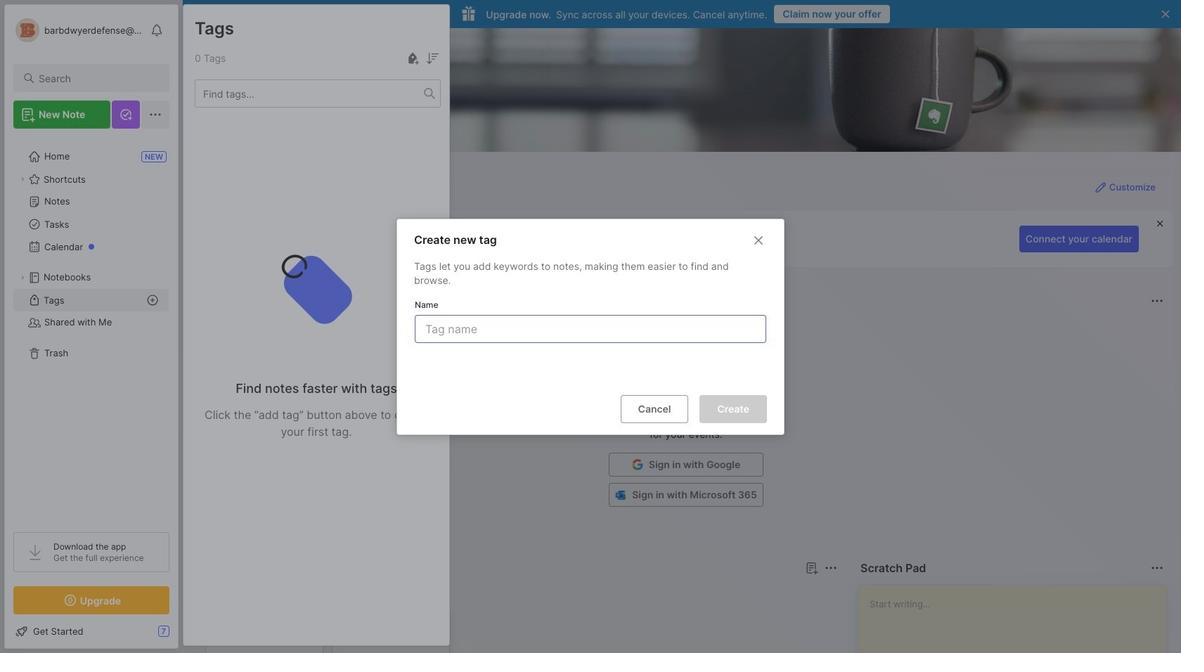 Task type: vqa. For each thing, say whether or not it's contained in the screenshot.
Tasks
no



Task type: describe. For each thing, give the bounding box(es) containing it.
close image
[[750, 232, 767, 248]]

Find tags… text field
[[196, 84, 424, 103]]

main element
[[0, 0, 183, 653]]



Task type: locate. For each thing, give the bounding box(es) containing it.
create new tag image
[[404, 50, 421, 67]]

None search field
[[39, 70, 157, 87]]

Search text field
[[39, 72, 157, 85]]

row group
[[205, 610, 459, 653]]

tree
[[5, 137, 178, 520]]

tree inside main element
[[5, 137, 178, 520]]

none search field inside main element
[[39, 70, 157, 87]]

expand notebooks image
[[18, 274, 27, 282]]

Start writing… text field
[[870, 586, 1166, 653]]

tab
[[208, 585, 249, 602]]

Tag name text field
[[424, 315, 760, 342]]



